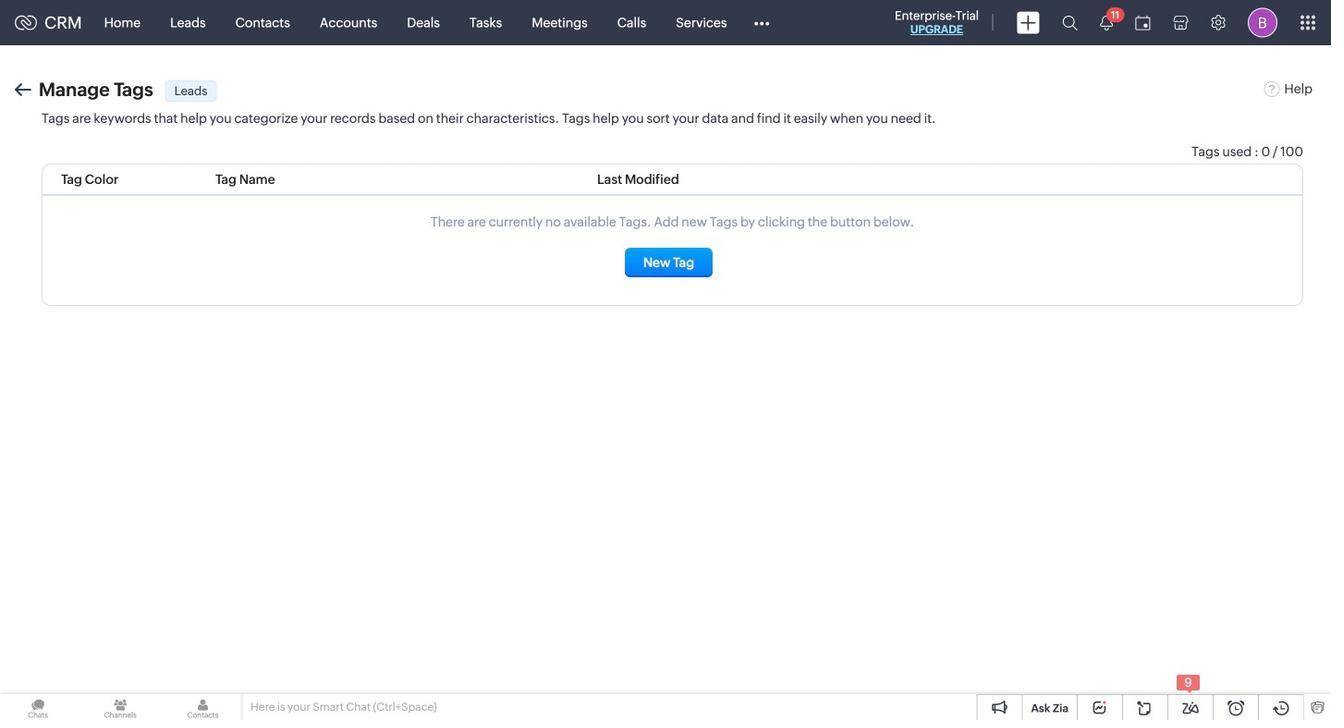 Task type: describe. For each thing, give the bounding box(es) containing it.
Other Modules field
[[742, 8, 782, 37]]

profile element
[[1237, 0, 1289, 45]]

search element
[[1051, 0, 1089, 45]]

chats image
[[0, 694, 76, 720]]

channels image
[[82, 694, 158, 720]]

calendar image
[[1135, 15, 1151, 30]]



Task type: locate. For each thing, give the bounding box(es) containing it.
contacts image
[[165, 694, 241, 720]]

search image
[[1062, 15, 1078, 31]]

profile image
[[1248, 8, 1278, 37]]

create menu image
[[1017, 12, 1040, 34]]

logo image
[[15, 15, 37, 30]]

signals element
[[1089, 0, 1124, 45]]

create menu element
[[1006, 0, 1051, 45]]



Task type: vqa. For each thing, say whether or not it's contained in the screenshot.
Create Menu image
yes



